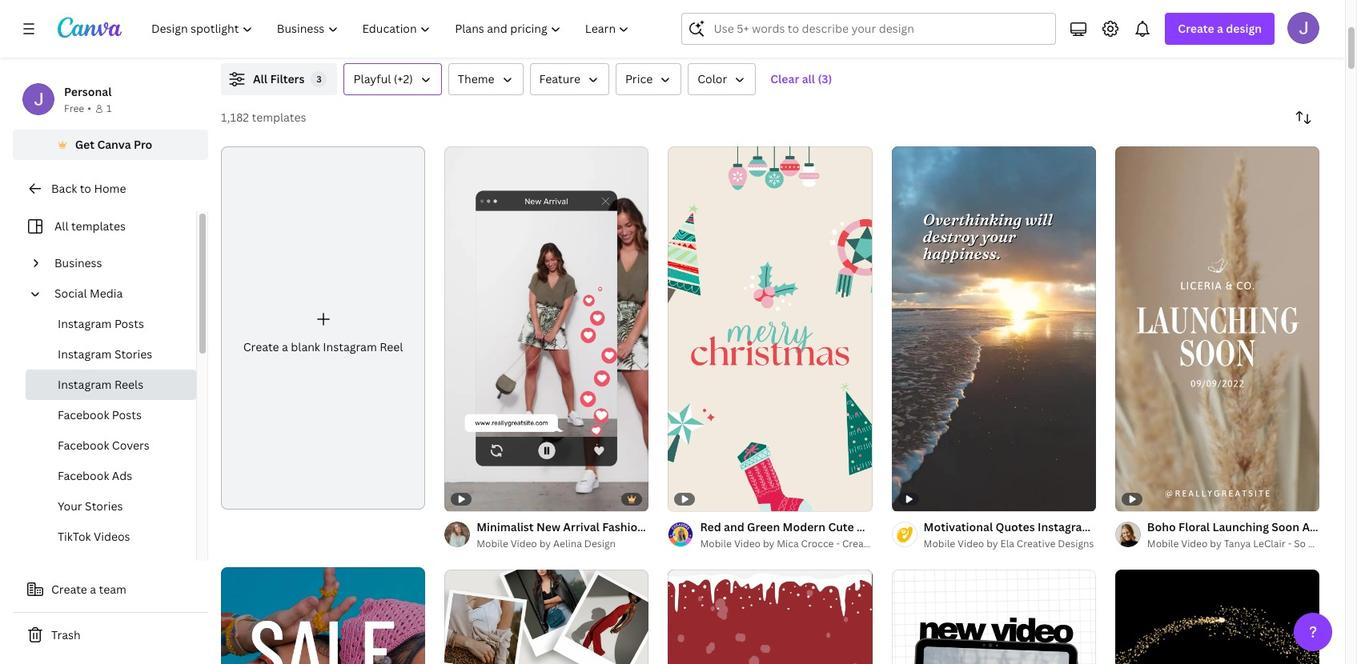 Task type: describe. For each thing, give the bounding box(es) containing it.
floral
[[1179, 520, 1210, 535]]

shop
[[647, 520, 676, 535]]

instagram stories link
[[26, 340, 196, 370]]

pro
[[134, 137, 152, 152]]

- inside boho floral launching soon announce mobile video by tanya leclair - so swell studi
[[1289, 537, 1292, 551]]

canva
[[97, 137, 131, 152]]

stories for instagram stories
[[114, 347, 152, 362]]

designs
[[1058, 537, 1095, 551]]

promo
[[678, 520, 714, 535]]

your stories
[[58, 499, 123, 514]]

mobile video by aelina design link
[[477, 536, 649, 552]]

instagram reels
[[58, 377, 143, 392]]

free •
[[64, 102, 91, 115]]

jacob simon image
[[1288, 12, 1320, 44]]

tiktok videos link
[[26, 522, 196, 553]]

reels
[[114, 377, 143, 392]]

playful
[[354, 71, 391, 87]]

ads
[[112, 469, 132, 484]]

top level navigation element
[[141, 13, 644, 45]]

free
[[64, 102, 84, 115]]

create a blank instagram reel link
[[221, 147, 425, 510]]

3
[[317, 73, 322, 85]]

by inside boho floral launching soon announce mobile video by tanya leclair - so swell studi
[[1211, 537, 1222, 551]]

announce
[[1303, 520, 1358, 535]]

clear
[[771, 71, 800, 87]]

arrival
[[563, 520, 600, 535]]

theme
[[458, 71, 495, 87]]

Sort by button
[[1288, 102, 1320, 134]]

back
[[51, 181, 77, 196]]

aelina
[[554, 537, 582, 551]]

1,182 templates
[[221, 110, 306, 125]]

red
[[700, 520, 721, 535]]

instagram right blank
[[323, 339, 377, 355]]

playful (+2)
[[354, 71, 413, 87]]

1
[[106, 102, 112, 115]]

motivational quotes instagram reel video mobile video by ela creative designs
[[924, 520, 1153, 551]]

motivational
[[924, 520, 993, 535]]

all templates
[[54, 219, 126, 234]]

mobile down red
[[700, 537, 732, 551]]

facebook posts
[[58, 408, 142, 423]]

posts for facebook posts
[[112, 408, 142, 423]]

create a team button
[[13, 574, 208, 606]]

trash link
[[13, 620, 208, 652]]

ela
[[1001, 537, 1015, 551]]

all
[[802, 71, 815, 87]]

(3)
[[818, 71, 833, 87]]

create a design
[[1179, 21, 1262, 36]]

posts for instagram posts
[[114, 316, 144, 332]]

•
[[88, 102, 91, 115]]

quotes
[[996, 520, 1035, 535]]

so
[[1295, 537, 1306, 551]]

a for design
[[1218, 21, 1224, 36]]

video down 'motivational'
[[958, 537, 985, 551]]

your stories link
[[26, 492, 196, 522]]

a for team
[[90, 582, 96, 598]]

videos
[[94, 529, 130, 545]]

get canva pro
[[75, 137, 152, 152]]

media
[[90, 286, 123, 301]]

creare
[[843, 537, 873, 551]]

create a blank instagram reel element
[[221, 147, 425, 510]]

and
[[724, 520, 745, 535]]

fashion
[[602, 520, 645, 535]]

video up ela
[[991, 520, 1022, 535]]

design
[[585, 537, 616, 551]]

color button
[[688, 63, 756, 95]]

modern
[[783, 520, 826, 535]]

by inside motivational quotes instagram reel video mobile video by ela creative designs
[[987, 537, 998, 551]]

your
[[58, 499, 82, 514]]

get canva pro button
[[13, 130, 208, 160]]

boho floral launching soon announce mobile video by tanya leclair - so swell studi
[[1148, 520, 1358, 551]]

all templates link
[[22, 211, 187, 242]]

design
[[1227, 21, 1262, 36]]

1,182
[[221, 110, 249, 125]]

mobile inside motivational quotes instagram reel video mobile video by ela creative designs
[[924, 537, 956, 551]]

video left floral
[[1122, 520, 1153, 535]]

to
[[80, 181, 91, 196]]

reel inside motivational quotes instagram reel video mobile video by ela creative designs
[[1096, 520, 1119, 535]]

a for blank
[[282, 339, 288, 355]]

social media link
[[48, 279, 187, 309]]

facebook for facebook posts
[[58, 408, 109, 423]]

- inside "red and green modern cute merry christmas mobile video mobile video by mica crocce - creare dg"
[[837, 537, 840, 551]]

green
[[747, 520, 780, 535]]

leclair
[[1254, 537, 1286, 551]]

facebook posts link
[[26, 400, 196, 431]]

facebook for facebook covers
[[58, 438, 109, 453]]

facebook for facebook ads
[[58, 469, 109, 484]]

create a blank instagram reel
[[243, 339, 403, 355]]

business link
[[48, 248, 187, 279]]

personal
[[64, 84, 112, 99]]

create for create a team
[[51, 582, 87, 598]]

create for create a blank instagram reel
[[243, 339, 279, 355]]

trash
[[51, 628, 81, 643]]

instagram up facebook posts
[[58, 377, 112, 392]]

studi
[[1336, 537, 1358, 551]]

mica
[[777, 537, 799, 551]]

mobile video by ela creative designs link
[[924, 536, 1096, 552]]



Task type: vqa. For each thing, say whether or not it's contained in the screenshot.
be
no



Task type: locate. For each thing, give the bounding box(es) containing it.
boho floral launching soon announce link
[[1148, 519, 1358, 536]]

a inside "create a team" button
[[90, 582, 96, 598]]

0 horizontal spatial all
[[54, 219, 68, 234]]

0 vertical spatial create
[[1179, 21, 1215, 36]]

soon
[[1272, 520, 1300, 535]]

None search field
[[682, 13, 1057, 45]]

instagram down the social media
[[58, 316, 112, 332]]

1 vertical spatial create
[[243, 339, 279, 355]]

0 vertical spatial templates
[[252, 110, 306, 125]]

1 horizontal spatial reel
[[774, 520, 798, 535]]

facebook up facebook ads
[[58, 438, 109, 453]]

video down minimalist
[[511, 537, 537, 551]]

create a team
[[51, 582, 126, 598]]

1 by from the left
[[540, 537, 551, 551]]

0 vertical spatial a
[[1218, 21, 1224, 36]]

posts down social media link
[[114, 316, 144, 332]]

facebook down the instagram reels
[[58, 408, 109, 423]]

3 by from the left
[[987, 537, 998, 551]]

christmas
[[893, 520, 948, 535]]

mobile down 'motivational'
[[924, 537, 956, 551]]

templates down back to home
[[71, 219, 126, 234]]

business
[[54, 256, 102, 271]]

mobile
[[951, 520, 988, 535], [477, 537, 508, 551], [700, 537, 732, 551], [924, 537, 956, 551], [1148, 537, 1179, 551]]

by left ela
[[987, 537, 998, 551]]

facebook ads
[[58, 469, 132, 484]]

- down "cute"
[[837, 537, 840, 551]]

0 horizontal spatial templates
[[71, 219, 126, 234]]

video down floral
[[1182, 537, 1208, 551]]

theme button
[[448, 63, 524, 95]]

video inside boho floral launching soon announce mobile video by tanya leclair - so swell studi
[[1182, 537, 1208, 551]]

video down and
[[734, 537, 761, 551]]

stories up reels
[[114, 347, 152, 362]]

instagram
[[58, 316, 112, 332], [323, 339, 377, 355], [58, 347, 112, 362], [58, 377, 112, 392], [717, 520, 772, 535], [1038, 520, 1093, 535]]

1 horizontal spatial a
[[282, 339, 288, 355]]

1 horizontal spatial -
[[1289, 537, 1292, 551]]

stories down facebook ads link
[[85, 499, 123, 514]]

4 by from the left
[[1211, 537, 1222, 551]]

1 vertical spatial stories
[[85, 499, 123, 514]]

mobile video by mica crocce - creare dg link
[[700, 536, 890, 552]]

new
[[537, 520, 561, 535]]

1 facebook from the top
[[58, 408, 109, 423]]

-
[[837, 537, 840, 551], [1289, 537, 1292, 551]]

3 filter options selected element
[[311, 71, 327, 87]]

playful (+2) button
[[344, 63, 442, 95]]

0 horizontal spatial create
[[51, 582, 87, 598]]

tiktok videos
[[58, 529, 130, 545]]

1 vertical spatial a
[[282, 339, 288, 355]]

video inside minimalist new arrival fashion shop promo instagram reel mobile video by aelina design
[[511, 537, 537, 551]]

cute
[[829, 520, 854, 535]]

creative
[[1017, 537, 1056, 551]]

1 vertical spatial all
[[54, 219, 68, 234]]

instagram posts link
[[26, 309, 196, 340]]

instagram up designs
[[1038, 520, 1093, 535]]

all filters
[[253, 71, 305, 87]]

by left tanya
[[1211, 537, 1222, 551]]

1 vertical spatial templates
[[71, 219, 126, 234]]

mobile inside minimalist new arrival fashion shop promo instagram reel mobile video by aelina design
[[477, 537, 508, 551]]

create left blank
[[243, 339, 279, 355]]

a inside create a design 'dropdown button'
[[1218, 21, 1224, 36]]

all
[[253, 71, 268, 87], [54, 219, 68, 234]]

back to home
[[51, 181, 126, 196]]

mobile inside boho floral launching soon announce mobile video by tanya leclair - so swell studi
[[1148, 537, 1179, 551]]

crocce
[[801, 537, 834, 551]]

all down back
[[54, 219, 68, 234]]

create left design
[[1179, 21, 1215, 36]]

price button
[[616, 63, 682, 95]]

reel inside minimalist new arrival fashion shop promo instagram reel mobile video by aelina design
[[774, 520, 798, 535]]

mobile up mobile video by ela creative designs link
[[951, 520, 988, 535]]

templates down all filters
[[252, 110, 306, 125]]

create inside button
[[51, 582, 87, 598]]

2 vertical spatial a
[[90, 582, 96, 598]]

stories for your stories
[[85, 499, 123, 514]]

create a design button
[[1166, 13, 1275, 45]]

color
[[698, 71, 728, 87]]

a
[[1218, 21, 1224, 36], [282, 339, 288, 355], [90, 582, 96, 598]]

tanya
[[1224, 537, 1251, 551]]

a left blank
[[282, 339, 288, 355]]

1 horizontal spatial templates
[[252, 110, 306, 125]]

create inside 'dropdown button'
[[1179, 21, 1215, 36]]

reel
[[380, 339, 403, 355], [774, 520, 798, 535], [1096, 520, 1119, 535]]

1 - from the left
[[837, 537, 840, 551]]

Search search field
[[714, 14, 1046, 44]]

instagram right promo
[[717, 520, 772, 535]]

create
[[1179, 21, 1215, 36], [243, 339, 279, 355], [51, 582, 87, 598]]

swell
[[1309, 537, 1333, 551]]

templates
[[252, 110, 306, 125], [71, 219, 126, 234]]

dg
[[876, 537, 890, 551]]

templates for all templates
[[71, 219, 126, 234]]

minimalist new arrival fashion shop promo instagram reel link
[[477, 519, 798, 536]]

stories
[[114, 347, 152, 362], [85, 499, 123, 514]]

price
[[626, 71, 653, 87]]

0 horizontal spatial -
[[837, 537, 840, 551]]

boho
[[1148, 520, 1176, 535]]

facebook
[[58, 408, 109, 423], [58, 438, 109, 453], [58, 469, 109, 484]]

instagram stories
[[58, 347, 152, 362]]

templates inside "all templates" link
[[71, 219, 126, 234]]

mobile down minimalist
[[477, 537, 508, 551]]

2 horizontal spatial a
[[1218, 21, 1224, 36]]

1 horizontal spatial create
[[243, 339, 279, 355]]

all for all filters
[[253, 71, 268, 87]]

clear all (3) button
[[763, 63, 841, 95]]

2 vertical spatial create
[[51, 582, 87, 598]]

blank
[[291, 339, 320, 355]]

by down the green
[[763, 537, 775, 551]]

0 vertical spatial stories
[[114, 347, 152, 362]]

templates for 1,182 templates
[[252, 110, 306, 125]]

2 vertical spatial facebook
[[58, 469, 109, 484]]

all left filters
[[253, 71, 268, 87]]

motivational quotes instagram reel video link
[[924, 519, 1153, 536]]

posts down reels
[[112, 408, 142, 423]]

merry
[[857, 520, 890, 535]]

2 by from the left
[[763, 537, 775, 551]]

a inside create a blank instagram reel element
[[282, 339, 288, 355]]

facebook covers
[[58, 438, 150, 453]]

instagram up the instagram reels
[[58, 347, 112, 362]]

stories inside "link"
[[85, 499, 123, 514]]

by inside minimalist new arrival fashion shop promo instagram reel mobile video by aelina design
[[540, 537, 551, 551]]

social media
[[54, 286, 123, 301]]

by inside "red and green modern cute merry christmas mobile video mobile video by mica crocce - creare dg"
[[763, 537, 775, 551]]

by
[[540, 537, 551, 551], [763, 537, 775, 551], [987, 537, 998, 551], [1211, 537, 1222, 551]]

- left so at the bottom
[[1289, 537, 1292, 551]]

0 horizontal spatial a
[[90, 582, 96, 598]]

video
[[991, 520, 1022, 535], [1122, 520, 1153, 535], [511, 537, 537, 551], [734, 537, 761, 551], [958, 537, 985, 551], [1182, 537, 1208, 551]]

2 facebook from the top
[[58, 438, 109, 453]]

instagram inside minimalist new arrival fashion shop promo instagram reel mobile video by aelina design
[[717, 520, 772, 535]]

facebook covers link
[[26, 431, 196, 461]]

launching
[[1213, 520, 1270, 535]]

all for all templates
[[54, 219, 68, 234]]

back to home link
[[13, 173, 208, 205]]

facebook up your stories
[[58, 469, 109, 484]]

red and green modern cute merry christmas mobile video mobile video by mica crocce - creare dg
[[700, 520, 1022, 551]]

minimalist new arrival fashion shop promo instagram reel mobile video by aelina design
[[477, 520, 798, 551]]

create for create a design
[[1179, 21, 1215, 36]]

a left team on the left of page
[[90, 582, 96, 598]]

0 vertical spatial all
[[253, 71, 268, 87]]

3 facebook from the top
[[58, 469, 109, 484]]

mobile down boho
[[1148, 537, 1179, 551]]

covers
[[112, 438, 150, 453]]

create left team on the left of page
[[51, 582, 87, 598]]

a left design
[[1218, 21, 1224, 36]]

0 vertical spatial facebook
[[58, 408, 109, 423]]

0 horizontal spatial reel
[[380, 339, 403, 355]]

team
[[99, 582, 126, 598]]

1 vertical spatial facebook
[[58, 438, 109, 453]]

instagram inside motivational quotes instagram reel video mobile video by ela creative designs
[[1038, 520, 1093, 535]]

clear all (3)
[[771, 71, 833, 87]]

2 horizontal spatial create
[[1179, 21, 1215, 36]]

facebook ads link
[[26, 461, 196, 492]]

1 vertical spatial posts
[[112, 408, 142, 423]]

1 horizontal spatial all
[[253, 71, 268, 87]]

2 - from the left
[[1289, 537, 1292, 551]]

2 horizontal spatial reel
[[1096, 520, 1119, 535]]

instagram posts
[[58, 316, 144, 332]]

feature
[[540, 71, 581, 87]]

0 vertical spatial posts
[[114, 316, 144, 332]]

by down new
[[540, 537, 551, 551]]

home
[[94, 181, 126, 196]]

filters
[[270, 71, 305, 87]]



